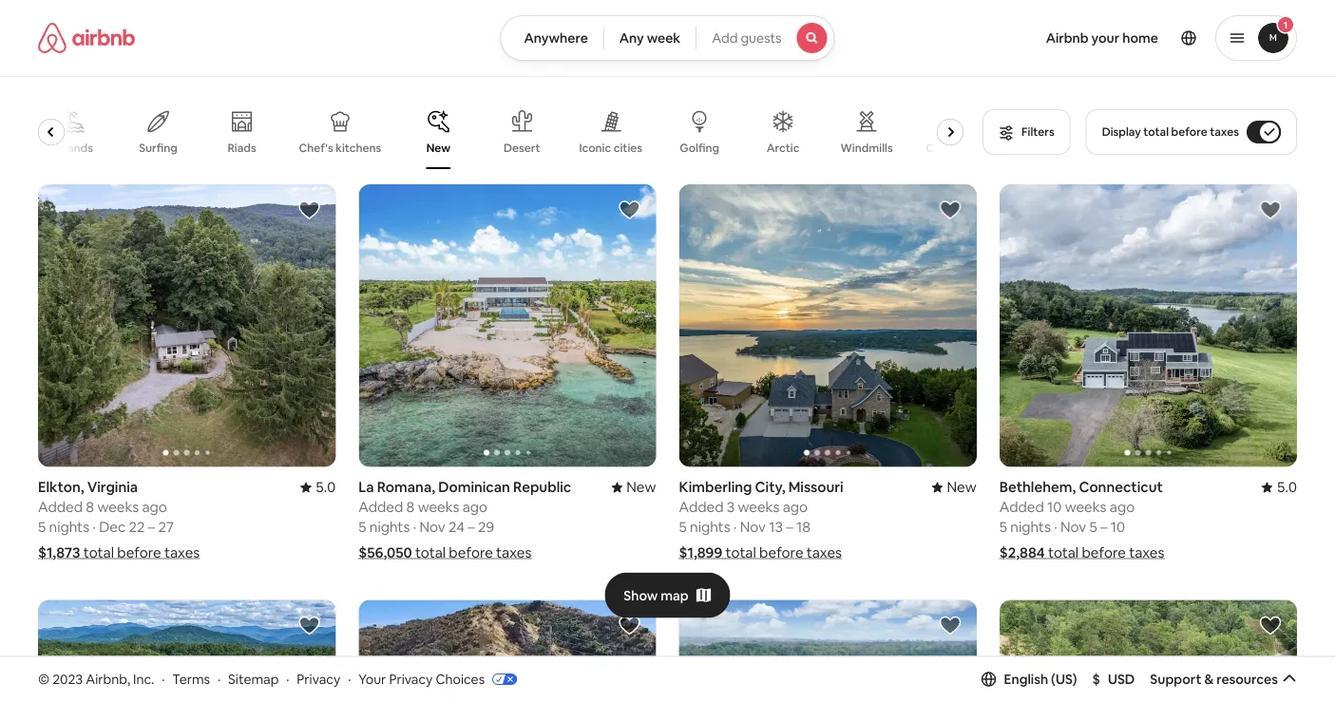 Task type: describe. For each thing, give the bounding box(es) containing it.
home
[[1123, 29, 1159, 47]]

choices
[[436, 671, 485, 688]]

resources
[[1217, 671, 1279, 688]]

dec
[[99, 518, 126, 537]]

english (us) button
[[982, 671, 1078, 688]]

taxes inside la romana, dominican republic added 8 weeks ago 5 nights · nov 24 – 29 $56,050 total before taxes
[[496, 544, 532, 563]]

your
[[1092, 29, 1120, 47]]

add
[[712, 29, 738, 47]]

anywhere button
[[501, 15, 605, 61]]

5 inside "kimberling city, missouri added 3 weeks ago 5 nights · nov 13 – 18 $1,899 total before taxes"
[[679, 518, 687, 537]]

· right inc.
[[162, 671, 165, 688]]

new place to stay image for la romana, dominican republic
[[612, 478, 657, 497]]

surfing
[[139, 141, 178, 155]]

add guests button
[[696, 15, 835, 61]]

elkton,
[[38, 478, 84, 497]]

added inside la romana, dominican republic added 8 weeks ago 5 nights · nov 24 – 29 $56,050 total before taxes
[[359, 498, 403, 517]]

4 5 from the left
[[1000, 518, 1008, 537]]

taxes inside display total before taxes button
[[1211, 125, 1240, 139]]

kimberling city, missouri added 3 weeks ago 5 nights · nov 13 – 18 $1,899 total before taxes
[[679, 478, 844, 563]]

add to wishlist: sevierville, tennessee image
[[1260, 615, 1283, 638]]

terms · sitemap · privacy
[[172, 671, 341, 688]]

add to wishlist: hampton, canada image
[[939, 615, 962, 638]]

add guests
[[712, 29, 782, 47]]

chef's
[[299, 141, 333, 155]]

nov inside la romana, dominican republic added 8 weeks ago 5 nights · nov 24 – 29 $56,050 total before taxes
[[420, 518, 446, 537]]

5.0 for elkton, virginia added 8 weeks ago 5 nights · dec 22 – 27 $1,873 total before taxes
[[316, 478, 336, 497]]

· inside bethlehem, connecticut added 10 weeks ago 5 nights · nov 5 – 10 $2,884 total before taxes
[[1055, 518, 1058, 537]]

privacy link
[[297, 671, 341, 688]]

© 2023 airbnb, inc. ·
[[38, 671, 165, 688]]

total inside "kimberling city, missouri added 3 weeks ago 5 nights · nov 13 – 18 $1,899 total before taxes"
[[726, 544, 757, 563]]

– inside "kimberling city, missouri added 3 weeks ago 5 nights · nov 13 – 18 $1,899 total before taxes"
[[787, 518, 794, 537]]

· right terms at left
[[218, 671, 221, 688]]

8 inside la romana, dominican republic added 8 weeks ago 5 nights · nov 24 – 29 $56,050 total before taxes
[[407, 498, 415, 517]]

before inside display total before taxes button
[[1172, 125, 1208, 139]]

13
[[769, 518, 783, 537]]

kimberling
[[679, 478, 753, 497]]

show map
[[624, 587, 689, 604]]

new place to stay image for kimberling city, missouri
[[932, 478, 977, 497]]

iconic cities
[[579, 140, 643, 155]]

weeks inside "kimberling city, missouri added 3 weeks ago 5 nights · nov 13 – 18 $1,899 total before taxes"
[[738, 498, 780, 517]]

chef's kitchens
[[299, 141, 382, 155]]

$1,873
[[38, 544, 80, 563]]

bethlehem,
[[1000, 478, 1077, 497]]

support
[[1151, 671, 1202, 688]]

· left your
[[348, 671, 351, 688]]

· inside elkton, virginia added 8 weeks ago 5 nights · dec 22 – 27 $1,873 total before taxes
[[93, 518, 96, 537]]

add to wishlist: elkton, virginia image
[[298, 199, 321, 222]]

display total before taxes
[[1103, 125, 1240, 139]]

support & resources
[[1151, 671, 1279, 688]]

guests
[[741, 29, 782, 47]]

before inside elkton, virginia added 8 weeks ago 5 nights · dec 22 – 27 $1,873 total before taxes
[[117, 544, 161, 563]]

· inside la romana, dominican republic added 8 weeks ago 5 nights · nov 24 – 29 $56,050 total before taxes
[[413, 518, 417, 537]]

virginia
[[87, 478, 138, 497]]

show map button
[[605, 573, 731, 619]]

airbnb your home link
[[1035, 18, 1170, 58]]

group containing iconic cities
[[38, 95, 978, 169]]

profile element
[[858, 0, 1298, 76]]

anywhere
[[524, 29, 588, 47]]

add to wishlist: kimberling city, missouri image
[[939, 199, 962, 222]]

24
[[449, 518, 465, 537]]

5 inside la romana, dominican republic added 8 weeks ago 5 nights · nov 24 – 29 $56,050 total before taxes
[[359, 518, 367, 537]]

your privacy choices
[[359, 671, 485, 688]]

nov inside bethlehem, connecticut added 10 weeks ago 5 nights · nov 5 – 10 $2,884 total before taxes
[[1061, 518, 1087, 537]]

nov inside "kimberling city, missouri added 3 weeks ago 5 nights · nov 13 – 18 $1,899 total before taxes"
[[740, 518, 766, 537]]

bethlehem, connecticut added 10 weeks ago 5 nights · nov 5 – 10 $2,884 total before taxes
[[1000, 478, 1165, 563]]

terms
[[172, 671, 210, 688]]

kitchens
[[336, 141, 382, 155]]

desert
[[504, 141, 541, 155]]

your privacy choices link
[[359, 671, 517, 689]]

any week
[[620, 29, 681, 47]]

added inside elkton, virginia added 8 weeks ago 5 nights · dec 22 – 27 $1,873 total before taxes
[[38, 498, 83, 517]]

city,
[[756, 478, 786, 497]]

(us)
[[1052, 671, 1078, 688]]

– inside elkton, virginia added 8 weeks ago 5 nights · dec 22 – 27 $1,873 total before taxes
[[148, 518, 155, 537]]

la
[[359, 478, 374, 497]]

ago inside elkton, virginia added 8 weeks ago 5 nights · dec 22 – 27 $1,873 total before taxes
[[142, 498, 167, 517]]

add to wishlist: malibu, california image
[[619, 615, 641, 638]]

added inside "kimberling city, missouri added 3 weeks ago 5 nights · nov 13 – 18 $1,899 total before taxes"
[[679, 498, 724, 517]]

campers
[[926, 141, 975, 155]]

ago inside la romana, dominican republic added 8 weeks ago 5 nights · nov 24 – 29 $56,050 total before taxes
[[463, 498, 488, 517]]

any
[[620, 29, 644, 47]]

8 inside elkton, virginia added 8 weeks ago 5 nights · dec 22 – 27 $1,873 total before taxes
[[86, 498, 94, 517]]

show
[[624, 587, 658, 604]]

sitemap link
[[228, 671, 279, 688]]

iconic
[[579, 140, 612, 155]]

new for la
[[627, 478, 657, 497]]

27
[[158, 518, 174, 537]]

elkton, virginia added 8 weeks ago 5 nights · dec 22 – 27 $1,873 total before taxes
[[38, 478, 200, 563]]

weeks inside elkton, virginia added 8 weeks ago 5 nights · dec 22 – 27 $1,873 total before taxes
[[97, 498, 139, 517]]

airbnb,
[[86, 671, 130, 688]]

add to wishlist: la romana, dominican republic image
[[619, 199, 641, 222]]

week
[[647, 29, 681, 47]]

– inside bethlehem, connecticut added 10 weeks ago 5 nights · nov 5 – 10 $2,884 total before taxes
[[1101, 518, 1108, 537]]

$ usd
[[1093, 671, 1136, 688]]

add to wishlist: mars hill, north carolina image
[[298, 615, 321, 638]]



Task type: locate. For each thing, give the bounding box(es) containing it.
· inside "kimberling city, missouri added 3 weeks ago 5 nights · nov 13 – 18 $1,899 total before taxes"
[[734, 518, 737, 537]]

2 5.0 from the left
[[1278, 478, 1298, 497]]

5 up $2,884
[[1000, 518, 1008, 537]]

new place to stay image
[[612, 478, 657, 497], [932, 478, 977, 497]]

cities
[[614, 140, 643, 155]]

2 5 from the left
[[359, 518, 367, 537]]

taxes inside bethlehem, connecticut added 10 weeks ago 5 nights · nov 5 – 10 $2,884 total before taxes
[[1130, 544, 1165, 563]]

weeks down virginia on the bottom
[[97, 498, 139, 517]]

before inside la romana, dominican republic added 8 weeks ago 5 nights · nov 24 – 29 $56,050 total before taxes
[[449, 544, 493, 563]]

2 nov from the left
[[740, 518, 766, 537]]

nov left the 13
[[740, 518, 766, 537]]

nights inside elkton, virginia added 8 weeks ago 5 nights · dec 22 – 27 $1,873 total before taxes
[[49, 518, 89, 537]]

new left bethlehem,
[[948, 478, 977, 497]]

usd
[[1109, 671, 1136, 688]]

1 new place to stay image from the left
[[612, 478, 657, 497]]

8 down virginia on the bottom
[[86, 498, 94, 517]]

new
[[427, 141, 451, 155], [627, 478, 657, 497], [948, 478, 977, 497]]

ago
[[142, 498, 167, 517], [463, 498, 488, 517], [783, 498, 808, 517], [1110, 498, 1135, 517]]

1 horizontal spatial 5.0
[[1278, 478, 1298, 497]]

4 – from the left
[[1101, 518, 1108, 537]]

ago up 18
[[783, 498, 808, 517]]

$
[[1093, 671, 1101, 688]]

before right display at the right top of page
[[1172, 125, 1208, 139]]

privacy left your
[[297, 671, 341, 688]]

airbnb your home
[[1047, 29, 1159, 47]]

1 added from the left
[[38, 498, 83, 517]]

arctic
[[767, 141, 800, 155]]

3 weeks from the left
[[738, 498, 780, 517]]

10 down bethlehem,
[[1048, 498, 1062, 517]]

1 horizontal spatial new
[[627, 478, 657, 497]]

0 horizontal spatial new
[[427, 141, 451, 155]]

5.0 out of 5 average rating image
[[300, 478, 336, 497]]

nights up $2,884
[[1011, 518, 1051, 537]]

nights
[[49, 518, 89, 537], [370, 518, 410, 537], [690, 518, 731, 537], [1011, 518, 1051, 537]]

1 ago from the left
[[142, 498, 167, 517]]

4 ago from the left
[[1110, 498, 1135, 517]]

· left dec
[[93, 518, 96, 537]]

&
[[1205, 671, 1214, 688]]

total
[[1144, 125, 1170, 139], [83, 544, 114, 563], [415, 544, 446, 563], [726, 544, 757, 563], [1049, 544, 1079, 563]]

1 horizontal spatial 10
[[1111, 518, 1126, 537]]

total inside elkton, virginia added 8 weeks ago 5 nights · dec 22 – 27 $1,873 total before taxes
[[83, 544, 114, 563]]

map
[[661, 587, 689, 604]]

3 added from the left
[[679, 498, 724, 517]]

taxes
[[1211, 125, 1240, 139], [164, 544, 200, 563], [496, 544, 532, 563], [807, 544, 842, 563], [1130, 544, 1165, 563]]

18
[[797, 518, 811, 537]]

privacy right your
[[389, 671, 433, 688]]

your
[[359, 671, 386, 688]]

5 up $56,050
[[359, 518, 367, 537]]

before down "24"
[[449, 544, 493, 563]]

windmills
[[841, 141, 893, 155]]

before
[[1172, 125, 1208, 139], [117, 544, 161, 563], [449, 544, 493, 563], [760, 544, 804, 563], [1082, 544, 1127, 563]]

dominican
[[439, 478, 511, 497]]

any week button
[[604, 15, 697, 61]]

4 nights from the left
[[1011, 518, 1051, 537]]

romana,
[[377, 478, 435, 497]]

added down "kimberling"
[[679, 498, 724, 517]]

5
[[38, 518, 46, 537], [359, 518, 367, 537], [679, 518, 687, 537], [1000, 518, 1008, 537], [1090, 518, 1098, 537]]

before down 22
[[117, 544, 161, 563]]

nights up $56,050
[[370, 518, 410, 537]]

1 horizontal spatial new place to stay image
[[932, 478, 977, 497]]

total down dec
[[83, 544, 114, 563]]

2 – from the left
[[468, 518, 475, 537]]

– right the 13
[[787, 518, 794, 537]]

5.0
[[316, 478, 336, 497], [1278, 478, 1298, 497]]

10 down 'connecticut'
[[1111, 518, 1126, 537]]

1 nights from the left
[[49, 518, 89, 537]]

missouri
[[789, 478, 844, 497]]

1
[[1284, 19, 1289, 31]]

nov down bethlehem,
[[1061, 518, 1087, 537]]

inc.
[[133, 671, 154, 688]]

weeks down 'connecticut'
[[1066, 498, 1107, 517]]

add to wishlist: bethlehem, connecticut image
[[1260, 199, 1283, 222]]

1 vertical spatial 10
[[1111, 518, 1126, 537]]

2 new place to stay image from the left
[[932, 478, 977, 497]]

2 ago from the left
[[463, 498, 488, 517]]

· left privacy link in the left bottom of the page
[[286, 671, 290, 688]]

– left 27 at bottom
[[148, 518, 155, 537]]

privacy
[[297, 671, 341, 688], [389, 671, 433, 688]]

golfing
[[680, 141, 720, 155]]

5 down 'connecticut'
[[1090, 518, 1098, 537]]

new place to stay image left bethlehem,
[[932, 478, 977, 497]]

2023
[[52, 671, 83, 688]]

29
[[478, 518, 495, 537]]

· down 3
[[734, 518, 737, 537]]

22
[[129, 518, 145, 537]]

3
[[727, 498, 735, 517]]

1 button
[[1216, 15, 1298, 61]]

1 weeks from the left
[[97, 498, 139, 517]]

none search field containing anywhere
[[501, 15, 835, 61]]

– down 'connecticut'
[[1101, 518, 1108, 537]]

total right $1,899 on the right of the page
[[726, 544, 757, 563]]

3 nights from the left
[[690, 518, 731, 537]]

ago inside bethlehem, connecticut added 10 weeks ago 5 nights · nov 5 – 10 $2,884 total before taxes
[[1110, 498, 1135, 517]]

group
[[38, 95, 978, 169], [38, 184, 336, 467], [359, 184, 657, 467], [679, 184, 977, 467], [1000, 184, 1298, 467], [38, 601, 336, 703], [359, 601, 657, 703], [679, 601, 977, 703], [1000, 601, 1298, 703]]

1 nov from the left
[[420, 518, 446, 537]]

taxes inside elkton, virginia added 8 weeks ago 5 nights · dec 22 – 27 $1,873 total before taxes
[[164, 544, 200, 563]]

3 nov from the left
[[1061, 518, 1087, 537]]

ago down dominican
[[463, 498, 488, 517]]

nights up $1,899 on the right of the page
[[690, 518, 731, 537]]

new for kimberling
[[948, 478, 977, 497]]

1 horizontal spatial 8
[[407, 498, 415, 517]]

sitemap
[[228, 671, 279, 688]]

0 horizontal spatial 5.0
[[316, 478, 336, 497]]

2 weeks from the left
[[418, 498, 460, 517]]

islands
[[56, 141, 93, 155]]

filters button
[[983, 109, 1071, 155]]

1 – from the left
[[148, 518, 155, 537]]

10
[[1048, 498, 1062, 517], [1111, 518, 1126, 537]]

total inside la romana, dominican republic added 8 weeks ago 5 nights · nov 24 – 29 $56,050 total before taxes
[[415, 544, 446, 563]]

terms link
[[172, 671, 210, 688]]

1 8 from the left
[[86, 498, 94, 517]]

1 horizontal spatial nov
[[740, 518, 766, 537]]

taxes inside "kimberling city, missouri added 3 weeks ago 5 nights · nov 13 – 18 $1,899 total before taxes"
[[807, 544, 842, 563]]

· down romana,
[[413, 518, 417, 537]]

2 horizontal spatial new
[[948, 478, 977, 497]]

connecticut
[[1080, 478, 1164, 497]]

3 5 from the left
[[679, 518, 687, 537]]

2 added from the left
[[359, 498, 403, 517]]

0 horizontal spatial 10
[[1048, 498, 1062, 517]]

la romana, dominican republic added 8 weeks ago 5 nights · nov 24 – 29 $56,050 total before taxes
[[359, 478, 572, 563]]

$56,050
[[359, 544, 412, 563]]

before inside bethlehem, connecticut added 10 weeks ago 5 nights · nov 5 – 10 $2,884 total before taxes
[[1082, 544, 1127, 563]]

weeks up "24"
[[418, 498, 460, 517]]

5 5 from the left
[[1090, 518, 1098, 537]]

added down bethlehem,
[[1000, 498, 1045, 517]]

4 weeks from the left
[[1066, 498, 1107, 517]]

3 ago from the left
[[783, 498, 808, 517]]

filters
[[1022, 125, 1055, 139]]

5.0 out of 5 average rating image
[[1262, 478, 1298, 497]]

ago down 'connecticut'
[[1110, 498, 1135, 517]]

– inside la romana, dominican republic added 8 weeks ago 5 nights · nov 24 – 29 $56,050 total before taxes
[[468, 518, 475, 537]]

added down elkton, at bottom left
[[38, 498, 83, 517]]

1 horizontal spatial privacy
[[389, 671, 433, 688]]

1 5 from the left
[[38, 518, 46, 537]]

added down the la
[[359, 498, 403, 517]]

total right display at the right top of page
[[1144, 125, 1170, 139]]

total right $2,884
[[1049, 544, 1079, 563]]

display
[[1103, 125, 1142, 139]]

before down 'connecticut'
[[1082, 544, 1127, 563]]

1 5.0 from the left
[[316, 478, 336, 497]]

4 added from the left
[[1000, 498, 1045, 517]]

· down bethlehem,
[[1055, 518, 1058, 537]]

display total before taxes button
[[1086, 109, 1298, 155]]

ago up 27 at bottom
[[142, 498, 167, 517]]

nov
[[420, 518, 446, 537], [740, 518, 766, 537], [1061, 518, 1087, 537]]

nights inside bethlehem, connecticut added 10 weeks ago 5 nights · nov 5 – 10 $2,884 total before taxes
[[1011, 518, 1051, 537]]

total inside bethlehem, connecticut added 10 weeks ago 5 nights · nov 5 – 10 $2,884 total before taxes
[[1049, 544, 1079, 563]]

©
[[38, 671, 50, 688]]

–
[[148, 518, 155, 537], [468, 518, 475, 537], [787, 518, 794, 537], [1101, 518, 1108, 537]]

new place to stay image left "kimberling"
[[612, 478, 657, 497]]

weeks
[[97, 498, 139, 517], [418, 498, 460, 517], [738, 498, 780, 517], [1066, 498, 1107, 517]]

republic
[[514, 478, 572, 497]]

english (us)
[[1005, 671, 1078, 688]]

8 down romana,
[[407, 498, 415, 517]]

5 inside elkton, virginia added 8 weeks ago 5 nights · dec 22 – 27 $1,873 total before taxes
[[38, 518, 46, 537]]

before down the 13
[[760, 544, 804, 563]]

2 8 from the left
[[407, 498, 415, 517]]

$1,899
[[679, 544, 723, 563]]

2 horizontal spatial nov
[[1061, 518, 1087, 537]]

weeks inside bethlehem, connecticut added 10 weeks ago 5 nights · nov 5 – 10 $2,884 total before taxes
[[1066, 498, 1107, 517]]

english
[[1005, 671, 1049, 688]]

5 up $1,899 on the right of the page
[[679, 518, 687, 537]]

weeks inside la romana, dominican republic added 8 weeks ago 5 nights · nov 24 – 29 $56,050 total before taxes
[[418, 498, 460, 517]]

nights up $1,873
[[49, 518, 89, 537]]

nights inside "kimberling city, missouri added 3 weeks ago 5 nights · nov 13 – 18 $1,899 total before taxes"
[[690, 518, 731, 537]]

2 nights from the left
[[370, 518, 410, 537]]

added
[[38, 498, 83, 517], [359, 498, 403, 517], [679, 498, 724, 517], [1000, 498, 1045, 517]]

nov left "24"
[[420, 518, 446, 537]]

5 up $1,873
[[38, 518, 46, 537]]

8
[[86, 498, 94, 517], [407, 498, 415, 517]]

2 privacy from the left
[[389, 671, 433, 688]]

0 horizontal spatial nov
[[420, 518, 446, 537]]

None search field
[[501, 15, 835, 61]]

riads
[[228, 141, 256, 155]]

0 horizontal spatial 8
[[86, 498, 94, 517]]

weeks down city,
[[738, 498, 780, 517]]

3 – from the left
[[787, 518, 794, 537]]

ago inside "kimberling city, missouri added 3 weeks ago 5 nights · nov 13 – 18 $1,899 total before taxes"
[[783, 498, 808, 517]]

support & resources button
[[1151, 671, 1298, 688]]

0 horizontal spatial new place to stay image
[[612, 478, 657, 497]]

0 vertical spatial 10
[[1048, 498, 1062, 517]]

added inside bethlehem, connecticut added 10 weeks ago 5 nights · nov 5 – 10 $2,884 total before taxes
[[1000, 498, 1045, 517]]

0 horizontal spatial privacy
[[297, 671, 341, 688]]

total inside display total before taxes button
[[1144, 125, 1170, 139]]

– right "24"
[[468, 518, 475, 537]]

total right $56,050
[[415, 544, 446, 563]]

nights inside la romana, dominican republic added 8 weeks ago 5 nights · nov 24 – 29 $56,050 total before taxes
[[370, 518, 410, 537]]

$2,884
[[1000, 544, 1046, 563]]

new left "kimberling"
[[627, 478, 657, 497]]

airbnb
[[1047, 29, 1089, 47]]

5.0 for bethlehem, connecticut added 10 weeks ago 5 nights · nov 5 – 10 $2,884 total before taxes
[[1278, 478, 1298, 497]]

1 privacy from the left
[[297, 671, 341, 688]]

new right kitchens
[[427, 141, 451, 155]]

before inside "kimberling city, missouri added 3 weeks ago 5 nights · nov 13 – 18 $1,899 total before taxes"
[[760, 544, 804, 563]]



Task type: vqa. For each thing, say whether or not it's contained in the screenshot.


